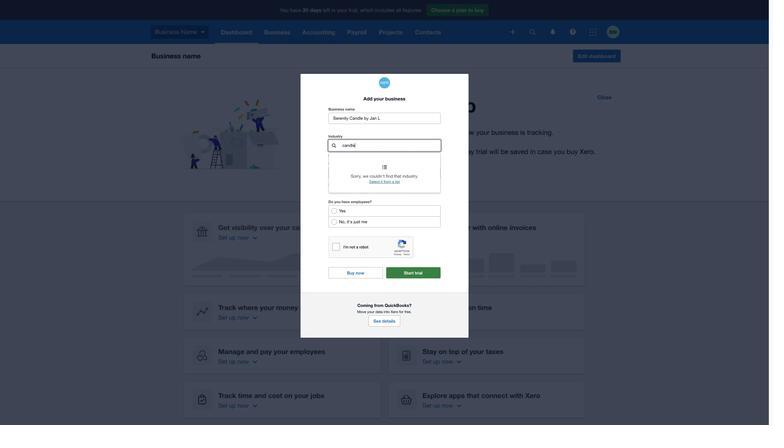 Task type: vqa. For each thing, say whether or not it's contained in the screenshot.
if you can't find your industry, select it from this list
no



Task type: locate. For each thing, give the bounding box(es) containing it.
time zone: (utc-05:00) eastern time (us & canada)
[[329, 185, 402, 188]]

yes
[[339, 209, 346, 214]]

see details button
[[369, 316, 400, 327]]

from up &
[[384, 180, 391, 184]]

details
[[382, 319, 396, 324]]

Business name field
[[329, 113, 440, 124]]

2 vertical spatial your
[[367, 310, 375, 315]]

move
[[357, 310, 366, 315]]

sorry, we couldn't find that industry. group
[[329, 153, 441, 193]]

your left data at bottom
[[367, 310, 375, 315]]

your
[[374, 96, 384, 102], [351, 154, 357, 158], [367, 310, 375, 315]]

no, it's just me
[[339, 220, 367, 225]]

buy now
[[347, 271, 364, 276]]

you for can't
[[331, 154, 336, 158]]

business
[[385, 96, 406, 102]]

find right can't
[[345, 154, 350, 158]]

for
[[399, 310, 404, 315]]

Industry field
[[342, 141, 440, 151]]

0 vertical spatial your
[[374, 96, 384, 102]]

a
[[392, 180, 394, 184]]

0 vertical spatial you
[[331, 154, 336, 158]]

1 vertical spatial from
[[374, 303, 384, 308]]

time inside time zone: (utc-05:00) eastern time (us & canada)
[[374, 185, 381, 188]]

trial
[[415, 271, 423, 276]]

business name
[[329, 107, 355, 112]]

0 vertical spatial from
[[384, 180, 391, 184]]

you right if
[[331, 154, 336, 158]]

0 vertical spatial find
[[345, 154, 350, 158]]

coming
[[358, 303, 373, 308]]

time down select
[[374, 185, 381, 188]]

employees?
[[351, 200, 372, 204]]

1 vertical spatial your
[[351, 154, 357, 158]]

1 vertical spatial you
[[335, 200, 341, 204]]

add your business
[[364, 96, 406, 102]]

free.
[[405, 310, 412, 315]]

find inside 'sorry, we couldn't find that industry. select it from a list'
[[386, 174, 393, 179]]

0 horizontal spatial find
[[345, 154, 350, 158]]

couldn't
[[370, 174, 385, 179]]

find
[[345, 154, 350, 158], [386, 174, 393, 179]]

from inside 'sorry, we couldn't find that industry. select it from a list'
[[384, 180, 391, 184]]

0 horizontal spatial time
[[329, 185, 336, 188]]

you right the do
[[335, 200, 341, 204]]

list
[[395, 180, 400, 184]]

start
[[404, 271, 414, 276]]

xero image
[[379, 77, 390, 88]]

1 vertical spatial find
[[386, 174, 393, 179]]

add
[[364, 96, 373, 102]]

canada)
[[391, 185, 402, 188]]

1 horizontal spatial time
[[374, 185, 381, 188]]

your right add
[[374, 96, 384, 102]]

from
[[384, 180, 391, 184], [374, 303, 384, 308]]

1 horizontal spatial find
[[386, 174, 393, 179]]

time
[[329, 185, 336, 188], [374, 185, 381, 188]]

time left zone:
[[329, 185, 336, 188]]

see details
[[374, 319, 396, 324]]

industry,
[[358, 154, 369, 158]]

country
[[329, 162, 342, 166]]

your left industry,
[[351, 154, 357, 158]]

you
[[331, 154, 336, 158], [335, 200, 341, 204]]

your inside coming from quickbooks? move your data into xero for free.
[[367, 310, 375, 315]]

do
[[329, 200, 334, 204]]

your for quickbooks?
[[367, 310, 375, 315]]

find up a
[[386, 174, 393, 179]]

from up data at bottom
[[374, 303, 384, 308]]

do you have employees?
[[329, 200, 372, 204]]

me
[[362, 220, 367, 225]]



Task type: describe. For each thing, give the bounding box(es) containing it.
that
[[394, 174, 401, 179]]

have
[[342, 200, 350, 204]]

we
[[363, 174, 369, 179]]

coming from quickbooks? move your data into xero for free.
[[357, 303, 412, 315]]

it's
[[347, 220, 353, 225]]

if you can't find your industry,
[[329, 154, 370, 158]]

&
[[388, 185, 390, 188]]

find for that
[[386, 174, 393, 179]]

do you have employees? group
[[329, 206, 441, 228]]

industry
[[329, 134, 343, 139]]

name
[[345, 107, 355, 112]]

find for your
[[345, 154, 350, 158]]

buy
[[347, 271, 355, 276]]

select it from a list button
[[370, 180, 400, 184]]

select
[[370, 180, 380, 184]]

quickbooks?
[[385, 303, 412, 308]]

into
[[384, 310, 390, 315]]

business
[[329, 107, 344, 112]]

industry.
[[403, 174, 419, 179]]

sorry, we couldn't find that industry. select it from a list
[[351, 174, 419, 184]]

can't
[[337, 154, 344, 158]]

see
[[374, 319, 381, 324]]

xero
[[391, 310, 398, 315]]

start trial button
[[386, 268, 441, 279]]

it
[[381, 180, 383, 184]]

from inside coming from quickbooks? move your data into xero for free.
[[374, 303, 384, 308]]

(us
[[382, 185, 387, 188]]

search icon image
[[332, 144, 336, 148]]

zone:
[[337, 185, 345, 188]]

(utc-
[[345, 185, 354, 188]]

just
[[354, 220, 360, 225]]

start trial
[[404, 271, 423, 276]]

you for have
[[335, 200, 341, 204]]

05:00)
[[354, 185, 362, 188]]

sorry,
[[351, 174, 362, 179]]

eastern
[[363, 185, 374, 188]]

data
[[376, 310, 383, 315]]

if
[[329, 154, 330, 158]]

buy now button
[[329, 268, 383, 279]]

your for can't
[[351, 154, 357, 158]]

no,
[[339, 220, 346, 225]]

now
[[356, 271, 364, 276]]



